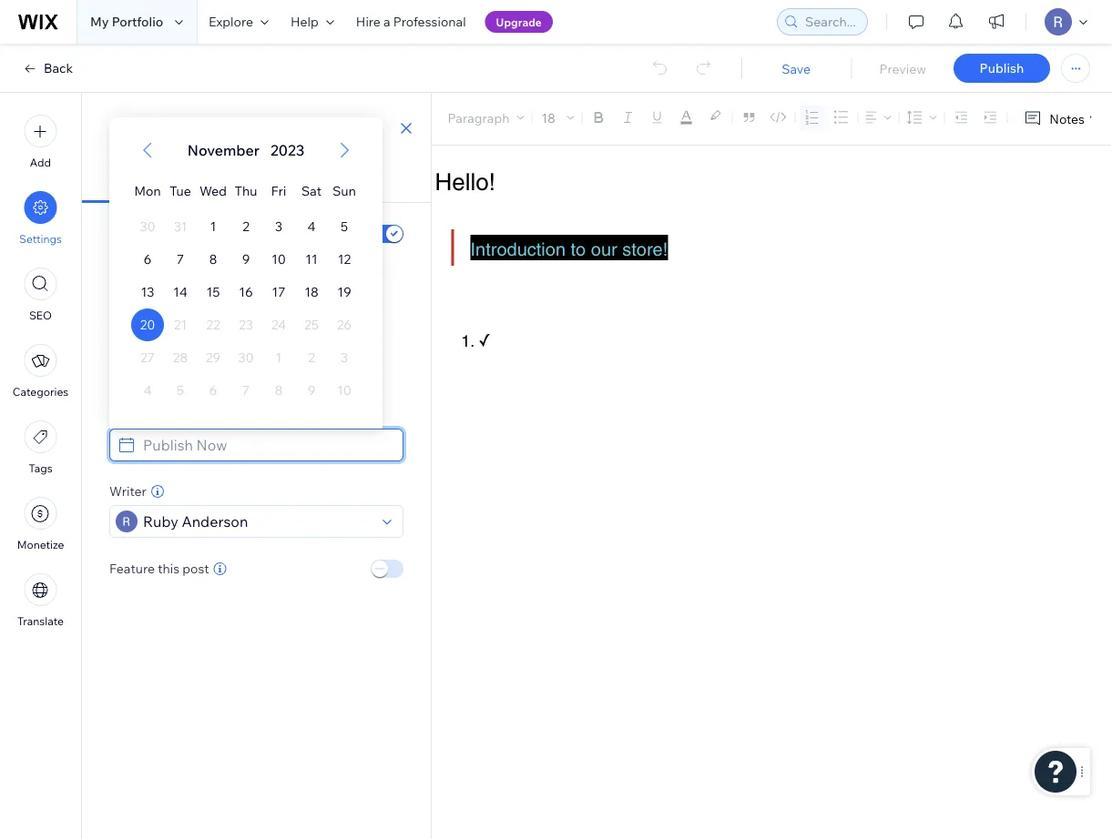 Task type: locate. For each thing, give the bounding box(es) containing it.
row containing 13
[[131, 276, 361, 309]]

my portfolio
[[90, 14, 163, 30]]

2 down thu
[[242, 219, 249, 235]]

1 horizontal spatial 6
[[209, 383, 217, 398]]

post settings
[[109, 118, 210, 138]]

1 horizontal spatial 30
[[238, 350, 254, 366]]

monday, october 30, 2023 cell
[[131, 210, 164, 243]]

7
[[177, 251, 184, 267], [242, 383, 250, 398]]

1 vertical spatial 3
[[341, 350, 348, 366]]

0 vertical spatial 5
[[341, 219, 348, 235]]

6 row from the top
[[131, 342, 361, 374]]

portfolio
[[112, 14, 163, 30]]

to
[[571, 239, 586, 260]]

3 down the fri
[[275, 219, 282, 235]]

publish up the notes button
[[980, 60, 1024, 76]]

10 left 11
[[272, 251, 286, 267]]

0 horizontal spatial 4
[[143, 383, 152, 398]]

30 left the 31
[[140, 219, 155, 235]]

save button
[[759, 60, 833, 77]]

tue
[[170, 183, 191, 199]]

introduction
[[470, 239, 566, 260]]

1 vertical spatial publish
[[109, 407, 153, 423]]

Search... field
[[800, 9, 862, 35]]

publish button
[[954, 54, 1050, 83]]

back button
[[22, 60, 73, 77]]

23
[[239, 317, 253, 333]]

0 horizontal spatial 5
[[177, 383, 184, 398]]

6 down the wednesday, november 29, 2023 cell
[[209, 383, 217, 398]]

10
[[272, 251, 286, 267], [337, 383, 351, 398]]

menu
[[0, 104, 81, 639]]

3 row from the top
[[131, 243, 361, 276]]

friday, december 8, 2023 cell
[[262, 374, 295, 407]]

friday, december 1, 2023 cell
[[262, 342, 295, 374]]

1 row from the top
[[131, 167, 361, 210]]

grid
[[109, 117, 383, 429]]

thursday, november 30, 2023 cell
[[230, 342, 262, 374]]

0 vertical spatial 3
[[275, 219, 282, 235]]

4
[[307, 219, 316, 235], [143, 383, 152, 398]]

3 down sunday, november 26, 2023 cell
[[341, 350, 348, 366]]

30 inside cell
[[140, 219, 155, 235]]

row group
[[109, 210, 383, 429]]

feature
[[109, 561, 155, 577]]

upgrade
[[496, 15, 542, 29]]

2 row from the top
[[131, 210, 361, 243]]

3
[[275, 219, 282, 235], [341, 350, 348, 366]]

my
[[90, 14, 109, 30]]

2 down 'saturday, november 25, 2023' cell
[[308, 350, 315, 366]]

1 horizontal spatial 5
[[341, 219, 348, 235]]

publish date
[[109, 407, 183, 423]]

1 vertical spatial 30
[[238, 350, 254, 366]]

image
[[166, 226, 203, 242]]

8 down friday, december 1, 2023 'cell'
[[275, 383, 283, 398]]

advanced
[[314, 175, 373, 191]]

5
[[341, 219, 348, 235], [177, 383, 184, 398]]

mon tue wed thu
[[134, 183, 257, 199]]

wednesday, november 22, 2023 cell
[[197, 309, 230, 342]]

back
[[44, 60, 73, 76]]

1 right "image"
[[210, 219, 216, 235]]

mon
[[134, 183, 161, 199]]

1 vertical spatial 5
[[177, 383, 184, 398]]

hire a professional link
[[345, 0, 477, 44]]

row containing mon
[[131, 167, 361, 210]]

6
[[144, 251, 151, 267], [209, 383, 217, 398]]

1 horizontal spatial 7
[[242, 383, 250, 398]]

row containing 27
[[131, 342, 361, 374]]

wed
[[199, 183, 227, 199]]

5 row from the top
[[131, 309, 361, 342]]

Add a Catchy Title text field
[[435, 168, 1097, 196]]

1 vertical spatial 9
[[308, 383, 315, 398]]

1 horizontal spatial publish
[[980, 60, 1024, 76]]

save
[[782, 60, 811, 76]]

1 horizontal spatial 3
[[341, 350, 348, 366]]

1
[[210, 219, 216, 235], [276, 350, 282, 366]]

6 down featured image
[[144, 251, 151, 267]]

fri
[[271, 183, 286, 199]]

9 down "saturday, december 2, 2023" cell
[[308, 383, 315, 398]]

9 up 16 at the top
[[242, 251, 250, 267]]

1 vertical spatial 10
[[337, 383, 351, 398]]

8
[[209, 251, 217, 267], [275, 383, 283, 398]]

featured
[[109, 226, 163, 242]]

store!
[[622, 239, 668, 260]]

30
[[140, 219, 155, 235], [238, 350, 254, 366]]

0 horizontal spatial 2
[[242, 219, 249, 235]]

1 vertical spatial 7
[[242, 383, 250, 398]]

4 up publish date
[[143, 383, 152, 398]]

0 vertical spatial 10
[[272, 251, 286, 267]]

1 vertical spatial 4
[[143, 383, 152, 398]]

Publish date field
[[138, 430, 397, 461]]

2
[[242, 219, 249, 235], [308, 350, 315, 366]]

8 inside friday, december 8, 2023 "cell"
[[275, 383, 283, 398]]

1 inside 'cell'
[[276, 350, 282, 366]]

0 vertical spatial 7
[[177, 251, 184, 267]]

26
[[337, 317, 352, 333]]

30 down thursday, november 23, 2023 cell
[[238, 350, 254, 366]]

0 horizontal spatial 1
[[210, 219, 216, 235]]

1 vertical spatial 1
[[276, 350, 282, 366]]

friday, november 24, 2023 cell
[[262, 309, 295, 342]]

1 horizontal spatial 10
[[337, 383, 351, 398]]

saturday, november 25, 2023 cell
[[295, 309, 328, 342]]

7 down "image"
[[177, 251, 184, 267]]

1 horizontal spatial 1
[[276, 350, 282, 366]]

1 horizontal spatial 4
[[307, 219, 316, 235]]

0 vertical spatial 30
[[140, 219, 155, 235]]

settings
[[19, 232, 62, 246]]

1 horizontal spatial 2
[[308, 350, 315, 366]]

1 vertical spatial 8
[[275, 383, 283, 398]]

tags button
[[24, 421, 57, 475]]

publish
[[980, 60, 1024, 76], [109, 407, 153, 423]]

tags
[[29, 462, 52, 475]]

5 up 12
[[341, 219, 348, 235]]

tuesday, november 21, 2023 cell
[[164, 309, 197, 342]]

sunday, december 3, 2023 cell
[[328, 342, 361, 374]]

1 vertical spatial 6
[[209, 383, 217, 398]]

18
[[305, 284, 318, 300]]

30 inside cell
[[238, 350, 254, 366]]

8 up 15
[[209, 251, 217, 267]]

row containing 4
[[131, 374, 361, 407]]

wednesday, november 29, 2023 cell
[[197, 342, 230, 374]]

monday, november 27, 2023 cell
[[131, 342, 164, 374]]

4 row from the top
[[131, 276, 361, 309]]

9
[[242, 251, 250, 267], [308, 383, 315, 398]]

7 down the thursday, november 30, 2023 cell
[[242, 383, 250, 398]]

1 vertical spatial 2
[[308, 350, 315, 366]]

7 row from the top
[[131, 374, 361, 407]]

25
[[304, 317, 319, 333]]

1 horizontal spatial 9
[[308, 383, 315, 398]]

add button
[[24, 115, 57, 169]]

publish inside publish button
[[980, 60, 1024, 76]]

9 inside cell
[[308, 383, 315, 398]]

21
[[174, 317, 187, 333]]

0 vertical spatial 9
[[242, 251, 250, 267]]

alert
[[182, 139, 310, 161]]

0 vertical spatial 2
[[242, 219, 249, 235]]

saturday, december 9, 2023 cell
[[295, 374, 328, 407]]

post
[[109, 118, 144, 138]]

tab list
[[82, 164, 431, 203]]

Writer field
[[138, 506, 377, 537]]

publish left date
[[109, 407, 153, 423]]

grid containing november
[[109, 117, 383, 429]]

0 horizontal spatial 9
[[242, 251, 250, 267]]

10 down sunday, december 3, 2023 cell
[[337, 383, 351, 398]]

0 vertical spatial 8
[[209, 251, 217, 267]]

0 horizontal spatial 30
[[140, 219, 155, 235]]

1 horizontal spatial 8
[[275, 383, 283, 398]]

hire
[[356, 14, 381, 30]]

3 inside cell
[[341, 350, 348, 366]]

13
[[141, 284, 154, 300]]

5 up date
[[177, 383, 184, 398]]

0 vertical spatial 6
[[144, 251, 151, 267]]

alert containing november
[[182, 139, 310, 161]]

1 down friday, november 24, 2023 cell
[[276, 350, 282, 366]]

row
[[131, 167, 361, 210], [131, 210, 361, 243], [131, 243, 361, 276], [131, 276, 361, 309], [131, 309, 361, 342], [131, 342, 361, 374], [131, 374, 361, 407]]

categories
[[13, 385, 68, 399]]

paragraph
[[448, 110, 510, 125]]

0 horizontal spatial publish
[[109, 407, 153, 423]]

15
[[206, 284, 220, 300]]

november
[[187, 141, 260, 159]]

row containing 20
[[131, 309, 361, 342]]

thursday, december 7, 2023 cell
[[230, 374, 262, 407]]

0 vertical spatial publish
[[980, 60, 1024, 76]]

publish for publish date
[[109, 407, 153, 423]]

0 vertical spatial 4
[[307, 219, 316, 235]]

paragraph button
[[444, 105, 528, 130]]

4 up 11
[[307, 219, 316, 235]]



Task type: describe. For each thing, give the bounding box(es) containing it.
24
[[271, 317, 286, 333]]

categories button
[[13, 344, 68, 399]]

20
[[140, 317, 155, 333]]

seo button
[[24, 268, 57, 322]]

writer
[[109, 484, 147, 500]]

thursday, november 23, 2023 cell
[[230, 309, 262, 342]]

row containing 30
[[131, 210, 361, 243]]

general
[[146, 175, 193, 191]]

upgrade button
[[485, 11, 553, 33]]

tuesday, october 31, 2023 cell
[[164, 210, 197, 243]]

tab list containing general
[[82, 164, 431, 203]]

5 inside cell
[[177, 383, 184, 398]]

22
[[206, 317, 220, 333]]

wednesday, december 6, 2023 cell
[[197, 374, 230, 407]]

12
[[338, 251, 351, 267]]

11
[[305, 251, 318, 267]]

thu
[[235, 183, 257, 199]]

add
[[30, 156, 51, 169]]

saturday, december 2, 2023 cell
[[295, 342, 328, 374]]

introduction to our store!
[[470, 239, 668, 260]]

seo
[[29, 309, 52, 322]]

monetize button
[[17, 497, 64, 552]]

6 inside cell
[[209, 383, 217, 398]]

settings
[[147, 118, 210, 138]]

post
[[182, 561, 209, 577]]

0 horizontal spatial 6
[[144, 251, 151, 267]]

7 inside cell
[[242, 383, 250, 398]]

help button
[[280, 0, 345, 44]]

0 horizontal spatial 7
[[177, 251, 184, 267]]

translate button
[[17, 574, 64, 628]]

a
[[383, 14, 390, 30]]

row group containing 30
[[109, 210, 383, 429]]

tuesday, december 5, 2023 cell
[[164, 374, 197, 407]]

16
[[239, 284, 253, 300]]

2023
[[270, 141, 304, 159]]

menu containing add
[[0, 104, 81, 639]]

this
[[158, 561, 179, 577]]

30 for the thursday, november 30, 2023 cell
[[238, 350, 254, 366]]

date
[[156, 407, 183, 423]]

0 horizontal spatial 3
[[275, 219, 282, 235]]

publish for publish
[[980, 60, 1024, 76]]

notes
[[1049, 111, 1085, 127]]

sun
[[333, 183, 356, 199]]

30 for monday, october 30, 2023 cell
[[140, 219, 155, 235]]

monday, november 20, 2023 cell
[[131, 309, 164, 342]]

translate
[[17, 615, 64, 628]]

help
[[290, 14, 319, 30]]

4 inside cell
[[143, 383, 152, 398]]

settings button
[[19, 191, 62, 246]]

notes button
[[1017, 107, 1090, 131]]

row containing 6
[[131, 243, 361, 276]]

28
[[173, 350, 188, 366]]

featured image
[[109, 226, 203, 242]]

0 horizontal spatial 10
[[272, 251, 286, 267]]

explore
[[209, 14, 253, 30]]

10 inside cell
[[337, 383, 351, 398]]

31
[[174, 219, 187, 235]]

29
[[206, 350, 220, 366]]

tuesday, november 28, 2023 cell
[[164, 342, 197, 374]]

17
[[272, 284, 285, 300]]

27
[[140, 350, 155, 366]]

monetize
[[17, 538, 64, 552]]

2 inside cell
[[308, 350, 315, 366]]

general button
[[82, 164, 256, 203]]

sunday, december 10, 2023 cell
[[328, 374, 361, 407]]

professional
[[393, 14, 466, 30]]

19
[[337, 284, 351, 300]]

0 horizontal spatial 8
[[209, 251, 217, 267]]

0 vertical spatial 1
[[210, 219, 216, 235]]

monday, december 4, 2023 cell
[[131, 374, 164, 407]]

sat
[[301, 183, 322, 199]]

14
[[173, 284, 187, 300]]

our
[[591, 239, 617, 260]]

feature this post
[[109, 561, 209, 577]]

hire a professional
[[356, 14, 466, 30]]

advanced button
[[256, 164, 431, 203]]

sunday, november 26, 2023 cell
[[328, 309, 361, 342]]



Task type: vqa. For each thing, say whether or not it's contained in the screenshot.
bottom 6
yes



